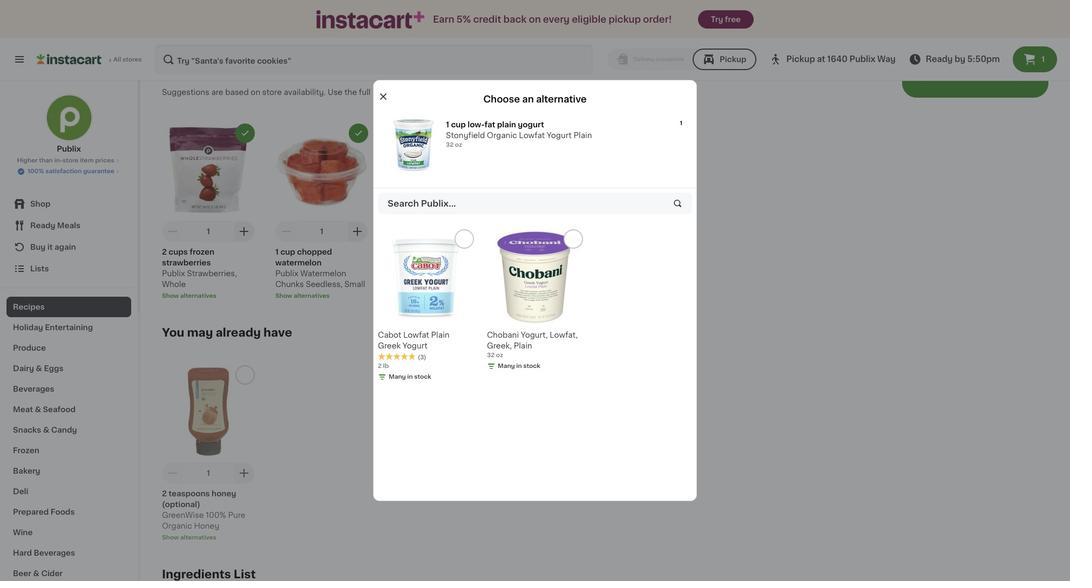 Task type: vqa. For each thing, say whether or not it's contained in the screenshot.
Increment quantity image corresponding to 2 teaspoons honey (optional)
yes



Task type: locate. For each thing, give the bounding box(es) containing it.
credit
[[473, 15, 501, 24]]

1 inside 1 cup chopped watermelon publix watermelon chunks seedless, small show alternatives
[[275, 248, 279, 256]]

publix up higher than in-store item prices link
[[57, 145, 81, 153]]

alternatives
[[521, 272, 557, 278], [180, 293, 217, 299], [294, 293, 330, 299], [407, 293, 443, 299], [180, 535, 217, 541]]

1 vertical spatial oz
[[496, 353, 503, 358]]

publix link
[[45, 94, 93, 154]]

foods
[[51, 509, 75, 516]]

1 horizontal spatial many in stock
[[498, 363, 541, 369]]

low- inside the 1 cup low-fat plain yogurt stonyfield organic lowfat yogurt plain 32 oz
[[468, 121, 485, 129]]

1 vertical spatial many
[[389, 374, 406, 380]]

2 left cups
[[162, 248, 167, 256]]

organic inside 1 cup low-fat plain yogurt stonyfield organic lowfat yogurt plain show alternatives
[[430, 270, 460, 278]]

0 horizontal spatial many in stock
[[389, 374, 431, 380]]

show alternatives button down the "strawberries,"
[[162, 292, 255, 301]]

ingredients for ingredients
[[162, 65, 231, 76]]

cup down 'confirm'
[[451, 121, 466, 129]]

fat down the 'publix...'
[[427, 248, 438, 256]]

1 vertical spatial to
[[426, 88, 434, 96]]

fat inside the 1 cup low-fat plain yogurt stonyfield organic lowfat yogurt plain 32 oz
[[485, 121, 496, 129]]

publix left the way
[[850, 55, 876, 63]]

many in stock down (3)
[[389, 374, 431, 380]]

stock down chobani yogurt, lowfat, greek, plain 32 oz
[[524, 363, 541, 369]]

0 horizontal spatial low-
[[411, 248, 428, 256]]

many down greek,
[[498, 363, 515, 369]]

show alternatives button down honey
[[162, 534, 255, 543]]

1 horizontal spatial oz
[[496, 353, 503, 358]]

decrement quantity image up "watermelon"
[[280, 225, 293, 238]]

show up cabot
[[389, 293, 406, 299]]

& for beer
[[33, 570, 39, 578]]

2 ingredients from the top
[[162, 569, 231, 581]]

many in stock down chobani yogurt, lowfat, greek, plain 32 oz
[[498, 363, 541, 369]]

low- down correct
[[468, 121, 485, 129]]

ingredients
[[162, 65, 231, 76], [162, 569, 231, 581]]

plain inside the 1 cup low-fat plain yogurt stonyfield organic lowfat yogurt plain 32 oz
[[574, 132, 592, 139]]

unselect item image for 2 cups frozen strawberries
[[240, 128, 250, 138]]

0 vertical spatial 100%
[[28, 169, 44, 174]]

1 vertical spatial stonyfield
[[389, 270, 428, 278]]

alternatives up cabot lowfat plain greek yogurt
[[407, 293, 443, 299]]

pickup for pickup at 1640 publix way
[[787, 55, 815, 63]]

1 horizontal spatial decrement quantity image
[[280, 225, 293, 238]]

list
[[234, 569, 256, 581]]

2 cups frozen strawberries publix strawberries, whole show alternatives
[[162, 248, 237, 299]]

ingredient
[[373, 88, 411, 96]]

choose an alternative
[[484, 95, 587, 104]]

plain
[[497, 121, 516, 129], [440, 248, 459, 256]]

0 horizontal spatial increment quantity image
[[238, 467, 251, 480]]

low- down search publix...
[[411, 248, 428, 256]]

search
[[388, 199, 419, 208]]

decrement quantity image
[[280, 225, 293, 238], [393, 225, 406, 238], [166, 467, 179, 480]]

1 decrement quantity image from the left
[[166, 225, 179, 238]]

1 unselect item image from the left
[[240, 128, 250, 138]]

beverages inside hard beverages link
[[34, 550, 75, 557]]

2 horizontal spatial organic
[[487, 132, 517, 139]]

0 horizontal spatial to
[[426, 88, 434, 96]]

& for dairy
[[36, 365, 42, 373]]

oz down 'confirm'
[[455, 142, 462, 148]]

1 horizontal spatial low-
[[468, 121, 485, 129]]

it
[[47, 244, 53, 251]]

already
[[216, 327, 261, 339]]

1 horizontal spatial stock
[[524, 363, 541, 369]]

unselect item image down correct
[[467, 128, 477, 138]]

2 unselect item image from the left
[[581, 128, 590, 138]]

satisfaction
[[45, 169, 82, 174]]

fat for 1 cup low-fat plain yogurt stonyfield organic lowfat yogurt plain show alternatives
[[427, 248, 438, 256]]

plain inside chobani yogurt, lowfat, greek, plain 32 oz
[[514, 342, 532, 350]]

1 unselect item image from the left
[[354, 128, 364, 138]]

alternatives down the "strawberries,"
[[180, 293, 217, 299]]

prices
[[95, 158, 114, 164]]

& for meat
[[35, 406, 41, 414]]

&
[[36, 365, 42, 373], [35, 406, 41, 414], [43, 427, 49, 434], [33, 570, 39, 578]]

0 vertical spatial many
[[498, 363, 515, 369]]

yogurt inside 1 cup low-fat plain yogurt stonyfield organic lowfat yogurt plain show alternatives
[[389, 259, 415, 267]]

1 increment quantity image from the left
[[238, 225, 251, 238]]

1 vertical spatial 100%
[[206, 512, 226, 520]]

suggestions
[[162, 88, 210, 96]]

0 vertical spatial plain
[[497, 121, 516, 129]]

item
[[80, 158, 94, 164]]

beer & cider
[[13, 570, 63, 578]]

lists link
[[6, 258, 131, 280]]

0 vertical spatial yogurt
[[547, 132, 572, 139]]

0 horizontal spatial unselect item image
[[240, 128, 250, 138]]

1 vertical spatial lowfat
[[389, 281, 415, 288]]

all stores link
[[37, 44, 143, 75]]

meat & seafood link
[[6, 400, 131, 420]]

lowfat for 1 cup low-fat plain yogurt stonyfield organic lowfat yogurt plain 32 oz
[[519, 132, 545, 139]]

0 horizontal spatial yogurt
[[389, 259, 415, 267]]

100% inside 2 teaspoons honey (optional) greenwise 100% pure organic honey show alternatives
[[206, 512, 226, 520]]

1
[[1042, 56, 1045, 63], [680, 120, 683, 126], [446, 121, 449, 129], [207, 228, 210, 235], [320, 228, 324, 235], [547, 228, 550, 235], [275, 248, 279, 256], [389, 248, 392, 256], [207, 470, 210, 477]]

plain inside cabot lowfat plain greek yogurt
[[431, 331, 450, 339]]

0 horizontal spatial cup
[[281, 248, 295, 256]]

unselect item image
[[354, 128, 364, 138], [581, 128, 590, 138]]

you
[[162, 327, 184, 339]]

2 horizontal spatial cup
[[451, 121, 466, 129]]

1 horizontal spatial decrement quantity image
[[507, 225, 520, 238]]

★★★★★
[[378, 353, 416, 361], [378, 353, 416, 361]]

publix
[[850, 55, 876, 63], [57, 145, 81, 153], [162, 270, 185, 278], [275, 270, 299, 278]]

2 up the (optional)
[[162, 490, 167, 498]]

0 vertical spatial stock
[[524, 363, 541, 369]]

pickup
[[609, 15, 641, 24]]

2 teaspoons honey (optional) greenwise 100% pure organic honey show alternatives
[[162, 490, 246, 541]]

1 vertical spatial yogurt
[[417, 281, 442, 288]]

decrement quantity image up cups
[[166, 225, 179, 238]]

are
[[211, 88, 223, 96]]

plain inside the 1 cup low-fat plain yogurt stonyfield organic lowfat yogurt plain 32 oz
[[497, 121, 516, 129]]

2 unselect item image from the left
[[467, 128, 477, 138]]

0 horizontal spatial pickup
[[720, 56, 747, 63]]

increment quantity image
[[238, 225, 251, 238], [578, 225, 591, 238]]

product group
[[162, 124, 255, 301], [275, 124, 368, 301], [389, 124, 482, 301], [502, 124, 595, 279], [378, 229, 474, 384], [487, 229, 583, 384], [162, 366, 255, 543]]

2 vertical spatial yogurt
[[403, 342, 428, 350]]

100% satisfaction guarantee
[[28, 169, 114, 174]]

1 horizontal spatial organic
[[430, 270, 460, 278]]

yogurt
[[547, 132, 572, 139], [417, 281, 442, 288], [403, 342, 428, 350]]

1 vertical spatial 2
[[378, 363, 382, 369]]

2 horizontal spatial increment quantity image
[[465, 225, 477, 238]]

0 horizontal spatial fat
[[427, 248, 438, 256]]

product group containing 1 cup low-fat plain yogurt
[[389, 124, 482, 301]]

yogurt inside 1 cup low-fat plain yogurt stonyfield organic lowfat yogurt plain show alternatives
[[417, 281, 442, 288]]

pure
[[228, 512, 246, 520]]

stonyfield for 1 cup low-fat plain yogurt stonyfield organic lowfat yogurt plain show alternatives
[[389, 270, 428, 278]]

100% down "higher"
[[28, 169, 44, 174]]

stock down (3)
[[414, 374, 431, 380]]

1 inside the 1 cup low-fat plain yogurt stonyfield organic lowfat yogurt plain 32 oz
[[446, 121, 449, 129]]

yogurt inside the 1 cup low-fat plain yogurt stonyfield organic lowfat yogurt plain 32 oz
[[547, 132, 572, 139]]

2 lb
[[378, 363, 389, 369]]

32 down greek,
[[487, 353, 495, 358]]

1 vertical spatial 32
[[487, 353, 495, 358]]

every
[[543, 15, 570, 24]]

in down chobani yogurt, lowfat, greek, plain 32 oz
[[517, 363, 522, 369]]

1 vertical spatial fat
[[427, 248, 438, 256]]

beverages link
[[6, 379, 131, 400]]

ingredients up suggestions
[[162, 65, 231, 76]]

pickup inside popup button
[[787, 55, 815, 63]]

try
[[711, 16, 723, 23]]

have
[[264, 327, 292, 339]]

0 vertical spatial many in stock
[[498, 363, 541, 369]]

0 vertical spatial 2
[[162, 248, 167, 256]]

to right the list
[[426, 88, 434, 96]]

0 vertical spatial stonyfield
[[446, 132, 485, 139]]

ready
[[926, 55, 953, 63]]

store left the availability.
[[262, 88, 282, 96]]

0 horizontal spatial decrement quantity image
[[166, 467, 179, 480]]

stonyfield inside 1 cup low-fat plain yogurt stonyfield organic lowfat yogurt plain show alternatives
[[389, 270, 428, 278]]

show
[[502, 272, 519, 278], [162, 293, 179, 299], [275, 293, 292, 299], [389, 293, 406, 299], [162, 535, 179, 541]]

2
[[162, 248, 167, 256], [378, 363, 382, 369], [162, 490, 167, 498]]

search publix... button
[[378, 193, 692, 214]]

use
[[328, 88, 343, 96]]

32 inside the 1 cup low-fat plain yogurt stonyfield organic lowfat yogurt plain 32 oz
[[446, 142, 454, 148]]

0 vertical spatial in
[[517, 363, 522, 369]]

show alternatives button for whole
[[162, 292, 255, 301]]

1 ingredients from the top
[[162, 65, 231, 76]]

2 horizontal spatial decrement quantity image
[[393, 225, 406, 238]]

dialog containing choose an alternative
[[373, 80, 697, 502]]

unselect item image down full
[[354, 128, 364, 138]]

0 vertical spatial lowfat
[[519, 132, 545, 139]]

& left candy
[[43, 427, 49, 434]]

& right beer
[[33, 570, 39, 578]]

confirm
[[436, 88, 465, 96]]

cider
[[41, 570, 63, 578]]

alternatives inside 1 cup chopped watermelon publix watermelon chunks seedless, small show alternatives
[[294, 293, 330, 299]]

unselect item image for 1 cup low-fat plain yogurt
[[467, 128, 477, 138]]

decrement quantity image
[[166, 225, 179, 238], [507, 225, 520, 238]]

1 vertical spatial low-
[[411, 248, 428, 256]]

at
[[817, 55, 826, 63]]

wine link
[[6, 523, 131, 543]]

many
[[498, 363, 515, 369], [389, 374, 406, 380]]

wine
[[13, 529, 33, 537]]

stonyfield for 1 cup low-fat plain yogurt stonyfield organic lowfat yogurt plain 32 oz
[[446, 132, 485, 139]]

show alternatives button for alternatives
[[502, 271, 595, 279]]

show alternatives button down seedless,
[[275, 292, 368, 301]]

to
[[1004, 72, 1014, 80], [426, 88, 434, 96]]

alternatives inside 2 cups frozen strawberries publix strawberries, whole show alternatives
[[180, 293, 217, 299]]

show alternatives button up cabot lowfat plain greek yogurt
[[389, 292, 482, 301]]

teaspoons
[[169, 490, 210, 498]]

0 horizontal spatial on
[[251, 88, 260, 96]]

low- inside 1 cup low-fat plain yogurt stonyfield organic lowfat yogurt plain show alternatives
[[411, 248, 428, 256]]

fat for 1 cup low-fat plain yogurt stonyfield organic lowfat yogurt plain 32 oz
[[485, 121, 496, 129]]

organic inside the 1 cup low-fat plain yogurt stonyfield organic lowfat yogurt plain 32 oz
[[487, 132, 517, 139]]

pickup left at
[[787, 55, 815, 63]]

2 left lb
[[378, 363, 382, 369]]

1 horizontal spatial unselect item image
[[581, 128, 590, 138]]

cart
[[1016, 72, 1036, 80]]

add 4 ingredients to cart
[[916, 72, 1036, 80]]

cup up "watermelon"
[[281, 248, 295, 256]]

watermelon
[[301, 270, 346, 278]]

0 vertical spatial beverages
[[13, 386, 54, 393]]

1 vertical spatial in
[[407, 374, 413, 380]]

0 horizontal spatial 32
[[446, 142, 454, 148]]

alternatives inside 1 cup low-fat plain yogurt stonyfield organic lowfat yogurt plain show alternatives
[[407, 293, 443, 299]]

0 vertical spatial to
[[1004, 72, 1014, 80]]

0 horizontal spatial stonyfield
[[389, 270, 428, 278]]

limes
[[502, 259, 525, 267]]

pickup at 1640 publix way
[[787, 55, 896, 63]]

plain
[[574, 132, 592, 139], [444, 281, 462, 288], [431, 331, 450, 339], [514, 342, 532, 350]]

0 horizontal spatial many
[[389, 374, 406, 380]]

organic inside 2 teaspoons honey (optional) greenwise 100% pure organic honey show alternatives
[[162, 523, 192, 530]]

increment quantity image
[[351, 225, 364, 238], [465, 225, 477, 238], [238, 467, 251, 480]]

2 decrement quantity image from the left
[[507, 225, 520, 238]]

unselect item image for 1 cup chopped watermelon
[[354, 128, 364, 138]]

None search field
[[154, 44, 594, 75]]

0 vertical spatial yogurt
[[518, 121, 544, 129]]

0 vertical spatial 32
[[446, 142, 454, 148]]

0 horizontal spatial store
[[63, 158, 78, 164]]

plain inside 1 cup low-fat plain yogurt stonyfield organic lowfat yogurt plain show alternatives
[[440, 248, 459, 256]]

many down lb
[[389, 374, 406, 380]]

dialog
[[373, 80, 697, 502]]

eligible
[[572, 15, 607, 24]]

plain down choose
[[497, 121, 516, 129]]

of
[[538, 248, 546, 256]]

decrement quantity image up teaspoons at the bottom of page
[[166, 467, 179, 480]]

bakery
[[13, 468, 40, 475]]

group
[[379, 113, 691, 178]]

cup
[[451, 121, 466, 129], [281, 248, 295, 256], [394, 248, 409, 256]]

to inside button
[[1004, 72, 1014, 80]]

1 horizontal spatial increment quantity image
[[351, 225, 364, 238]]

lowfat inside 1 cup low-fat plain yogurt stonyfield organic lowfat yogurt plain show alternatives
[[389, 281, 415, 288]]

search publix...
[[388, 199, 456, 208]]

1 vertical spatial on
[[251, 88, 260, 96]]

yogurt for 1 cup low-fat plain yogurt stonyfield organic lowfat yogurt plain 32 oz
[[518, 121, 544, 129]]

lowfat inside the 1 cup low-fat plain yogurt stonyfield organic lowfat yogurt plain 32 oz
[[519, 132, 545, 139]]

cup for 1 cup low-fat plain yogurt stonyfield organic lowfat yogurt plain show alternatives
[[394, 248, 409, 256]]

organic for 2 teaspoons honey (optional) greenwise 100% pure organic honey show alternatives
[[162, 523, 192, 530]]

1 horizontal spatial stonyfield
[[446, 132, 485, 139]]

1 vertical spatial organic
[[430, 270, 460, 278]]

1 horizontal spatial to
[[1004, 72, 1014, 80]]

fat down choose
[[485, 121, 496, 129]]

on right based
[[251, 88, 260, 96]]

lowfat up (3)
[[404, 331, 429, 339]]

than
[[39, 158, 53, 164]]

pickup down free
[[720, 56, 747, 63]]

0 vertical spatial fat
[[485, 121, 496, 129]]

oz inside chobani yogurt, lowfat, greek, plain 32 oz
[[496, 353, 503, 358]]

unselect item image
[[240, 128, 250, 138], [467, 128, 477, 138]]

show alternatives button down of
[[502, 271, 595, 279]]

1 horizontal spatial cup
[[394, 248, 409, 256]]

alternatives down of
[[521, 272, 557, 278]]

whole
[[162, 281, 186, 288]]

prepared foods link
[[6, 502, 131, 523]]

beer & cider link
[[6, 564, 131, 582]]

0 horizontal spatial organic
[[162, 523, 192, 530]]

0 vertical spatial store
[[262, 88, 282, 96]]

publix inside 2 cups frozen strawberries publix strawberries, whole show alternatives
[[162, 270, 185, 278]]

in down cabot lowfat plain greek yogurt
[[407, 374, 413, 380]]

plain down the 'publix...'
[[440, 248, 459, 256]]

low- for 1 cup low-fat plain yogurt stonyfield organic lowfat yogurt plain show alternatives
[[411, 248, 428, 256]]

organic for 1 cup low-fat plain yogurt stonyfield organic lowfat yogurt plain show alternatives
[[430, 270, 460, 278]]

decrement quantity image up squeeze
[[507, 225, 520, 238]]

1 horizontal spatial 32
[[487, 353, 495, 358]]

0 vertical spatial ingredients
[[162, 65, 231, 76]]

1 horizontal spatial 100%
[[206, 512, 226, 520]]

show inside 1 cup low-fat plain yogurt stonyfield organic lowfat yogurt plain show alternatives
[[389, 293, 406, 299]]

show down limes
[[502, 272, 519, 278]]

100% satisfaction guarantee button
[[17, 165, 121, 176]]

cup inside the 1 cup low-fat plain yogurt stonyfield organic lowfat yogurt plain 32 oz
[[451, 121, 466, 129]]

show inside 2 teaspoons honey (optional) greenwise 100% pure organic honey show alternatives
[[162, 535, 179, 541]]

honey
[[194, 523, 219, 530]]

0 horizontal spatial plain
[[440, 248, 459, 256]]

unselect item image down based
[[240, 128, 250, 138]]

0 horizontal spatial oz
[[455, 142, 462, 148]]

stonyfield inside the 1 cup low-fat plain yogurt stonyfield organic lowfat yogurt plain 32 oz
[[446, 132, 485, 139]]

2 inside 2 teaspoons honey (optional) greenwise 100% pure organic honey show alternatives
[[162, 490, 167, 498]]

0 horizontal spatial decrement quantity image
[[166, 225, 179, 238]]

on
[[529, 15, 541, 24], [251, 88, 260, 96]]

publix up chunks
[[275, 270, 299, 278]]

1 horizontal spatial pickup
[[787, 55, 815, 63]]

may
[[187, 327, 213, 339]]

cup inside 1 cup chopped watermelon publix watermelon chunks seedless, small show alternatives
[[281, 248, 295, 256]]

1 vertical spatial yogurt
[[389, 259, 415, 267]]

shop link
[[6, 193, 131, 215]]

decrement quantity image for 2 teaspoons honey (optional)
[[166, 467, 179, 480]]

0 horizontal spatial unselect item image
[[354, 128, 364, 138]]

add 4 ingredients to cart button
[[903, 55, 1049, 98]]

(optional)
[[162, 501, 200, 509]]

pickup
[[787, 55, 815, 63], [720, 56, 747, 63]]

0 horizontal spatial stock
[[414, 374, 431, 380]]

& right meat at left bottom
[[35, 406, 41, 414]]

2 increment quantity image from the left
[[578, 225, 591, 238]]

unselect item image for squeeze of lime juice
[[581, 128, 590, 138]]

100% up honey
[[206, 512, 226, 520]]

increment quantity image for chopped
[[351, 225, 364, 238]]

1 vertical spatial ingredients
[[162, 569, 231, 581]]

yogurt for 1 cup low-fat plain yogurt stonyfield organic lowfat yogurt plain show alternatives
[[389, 259, 415, 267]]

group containing 1 cup low-fat plain yogurt
[[379, 113, 691, 178]]

show alternatives button for pure
[[162, 534, 255, 543]]

2 inside 2 cups frozen strawberries publix strawberries, whole show alternatives
[[162, 248, 167, 256]]

dairy
[[13, 365, 34, 373]]

pickup inside 'button'
[[720, 56, 747, 63]]

beverages down dairy & eggs
[[13, 386, 54, 393]]

hard
[[13, 550, 32, 557]]

unselect item image down alternative
[[581, 128, 590, 138]]

chobani
[[487, 331, 519, 339]]

& left eggs
[[36, 365, 42, 373]]

product group containing cabot lowfat plain greek yogurt
[[378, 229, 474, 384]]

juice
[[566, 248, 585, 256]]

increment quantity image for honey
[[238, 467, 251, 480]]

decrement quantity image down search
[[393, 225, 406, 238]]

2 vertical spatial lowfat
[[404, 331, 429, 339]]

1 horizontal spatial yogurt
[[518, 121, 544, 129]]

show inside 2 cups frozen strawberries publix strawberries, whole show alternatives
[[162, 293, 179, 299]]

publix up whole
[[162, 270, 185, 278]]

1 vertical spatial beverages
[[34, 550, 75, 557]]

1 vertical spatial plain
[[440, 248, 459, 256]]

dairy & eggs
[[13, 365, 63, 373]]

produce
[[13, 345, 46, 352]]

ingredients for ingredients list
[[162, 569, 231, 581]]

0 horizontal spatial increment quantity image
[[238, 225, 251, 238]]

recipes link
[[6, 297, 131, 318]]

lime
[[548, 248, 564, 256]]

oz down greek,
[[496, 353, 503, 358]]

yogurt inside the 1 cup low-fat plain yogurt stonyfield organic lowfat yogurt plain 32 oz
[[518, 121, 544, 129]]

product group containing chobani yogurt, lowfat, greek, plain
[[487, 229, 583, 384]]

decrement quantity image for squeeze
[[507, 225, 520, 238]]

stock
[[524, 363, 541, 369], [414, 374, 431, 380]]

decrement quantity image for 1 cup chopped watermelon
[[280, 225, 293, 238]]

alternatives down seedless,
[[294, 293, 330, 299]]

show down greenwise
[[162, 535, 179, 541]]

2 vertical spatial 2
[[162, 490, 167, 498]]

1 vertical spatial stock
[[414, 374, 431, 380]]

low- for 1 cup low-fat plain yogurt stonyfield organic lowfat yogurt plain 32 oz
[[468, 121, 485, 129]]

1 cup low-fat plain yogurt stonyfield organic lowfat yogurt plain 32 oz
[[446, 121, 592, 148]]

0 horizontal spatial 100%
[[28, 169, 44, 174]]

lowfat down choose an alternative
[[519, 132, 545, 139]]

on right the back
[[529, 15, 541, 24]]

1 horizontal spatial unselect item image
[[467, 128, 477, 138]]

cup inside 1 cup low-fat plain yogurt stonyfield organic lowfat yogurt plain show alternatives
[[394, 248, 409, 256]]

fat inside 1 cup low-fat plain yogurt stonyfield organic lowfat yogurt plain show alternatives
[[427, 248, 438, 256]]

5:50pm
[[968, 55, 1000, 63]]

alternatives down honey
[[180, 535, 217, 541]]

cup down search
[[394, 248, 409, 256]]

show down chunks
[[275, 293, 292, 299]]

1 horizontal spatial on
[[529, 15, 541, 24]]

1 horizontal spatial increment quantity image
[[578, 225, 591, 238]]

0 vertical spatial organic
[[487, 132, 517, 139]]

1 horizontal spatial plain
[[497, 121, 516, 129]]

32 down 'confirm'
[[446, 142, 454, 148]]

snacks
[[13, 427, 41, 434]]

store up the 100% satisfaction guarantee button
[[63, 158, 78, 164]]

show down whole
[[162, 293, 179, 299]]

2 vertical spatial organic
[[162, 523, 192, 530]]

beverages up cider
[[34, 550, 75, 557]]

ingredients left list
[[162, 569, 231, 581]]

0 vertical spatial oz
[[455, 142, 462, 148]]

lowfat right the 'small'
[[389, 281, 415, 288]]

0 vertical spatial low-
[[468, 121, 485, 129]]

100%
[[28, 169, 44, 174], [206, 512, 226, 520]]

show inside 1 cup chopped watermelon publix watermelon chunks seedless, small show alternatives
[[275, 293, 292, 299]]

to left the cart
[[1004, 72, 1014, 80]]

1 horizontal spatial fat
[[485, 121, 496, 129]]



Task type: describe. For each thing, give the bounding box(es) containing it.
publix logo image
[[45, 94, 93, 142]]

cups
[[169, 248, 188, 256]]

1 horizontal spatial store
[[262, 88, 282, 96]]

the
[[345, 88, 357, 96]]

alternatives inside squeeze of lime juice limes show alternatives
[[521, 272, 557, 278]]

dairy & eggs link
[[6, 359, 131, 379]]

decrement quantity image for 2
[[166, 225, 179, 238]]

cup for 1 cup low-fat plain yogurt stonyfield organic lowfat yogurt plain 32 oz
[[451, 121, 466, 129]]

show alternatives button for chunks
[[275, 292, 368, 301]]

prepared
[[13, 509, 49, 516]]

service type group
[[608, 49, 756, 70]]

1 horizontal spatial in
[[517, 363, 522, 369]]

1640
[[828, 55, 848, 63]]

oz inside the 1 cup low-fat plain yogurt stonyfield organic lowfat yogurt plain 32 oz
[[455, 142, 462, 148]]

0 vertical spatial on
[[529, 15, 541, 24]]

guarantee
[[83, 169, 114, 174]]

choose
[[484, 95, 520, 104]]

eggs
[[44, 365, 63, 373]]

all
[[113, 57, 121, 63]]

suggestions are based on store availability. use the full ingredient list to confirm correct items and quantities.
[[162, 88, 576, 96]]

free
[[725, 16, 741, 23]]

buy
[[30, 244, 46, 251]]

publix inside 1 cup chopped watermelon publix watermelon chunks seedless, small show alternatives
[[275, 270, 299, 278]]

plain for 1 cup low-fat plain yogurt stonyfield organic lowfat yogurt plain 32 oz
[[497, 121, 516, 129]]

availability.
[[284, 88, 326, 96]]

strawberries
[[162, 259, 211, 267]]

frozen
[[13, 447, 39, 455]]

watermelon-strawberry smoothie image
[[605, 0, 1071, 29]]

pickup at 1640 publix way button
[[769, 44, 896, 75]]

higher than in-store item prices
[[17, 158, 114, 164]]

holiday
[[13, 324, 43, 332]]

lb
[[383, 363, 389, 369]]

2 for teaspoons
[[162, 490, 167, 498]]

buy it again link
[[6, 237, 131, 258]]

order!
[[643, 15, 672, 24]]

instacart logo image
[[37, 53, 102, 66]]

ingredients list
[[162, 569, 256, 581]]

4
[[937, 72, 944, 80]]

decrement quantity image for 1 cup low-fat plain yogurt
[[393, 225, 406, 238]]

5%
[[457, 15, 471, 24]]

1 inside button
[[1042, 56, 1045, 63]]

yogurt for 1 cup low-fat plain yogurt stonyfield organic lowfat yogurt plain 32 oz
[[547, 132, 572, 139]]

earn
[[433, 15, 454, 24]]

meat
[[13, 406, 33, 414]]

increment quantity image for squeeze of lime juice
[[578, 225, 591, 238]]

chunks
[[275, 281, 304, 288]]

lowfat inside cabot lowfat plain greek yogurt
[[404, 331, 429, 339]]

watermelon
[[275, 259, 322, 267]]

squeeze
[[502, 248, 536, 256]]

organic for 1 cup low-fat plain yogurt stonyfield organic lowfat yogurt plain 32 oz
[[487, 132, 517, 139]]

increment quantity image for 2 cups frozen strawberries
[[238, 225, 251, 238]]

quantities.
[[536, 88, 576, 96]]

& for snacks
[[43, 427, 49, 434]]

holiday entertaining
[[13, 324, 93, 332]]

1 horizontal spatial many
[[498, 363, 515, 369]]

yogurt inside cabot lowfat plain greek yogurt
[[403, 342, 428, 350]]

100% inside button
[[28, 169, 44, 174]]

stores
[[123, 57, 142, 63]]

(3)
[[418, 355, 426, 361]]

shop
[[30, 200, 50, 208]]

1 cup low-fat plain yogurt stonyfield organic lowfat yogurt plain show alternatives
[[389, 248, 462, 299]]

again
[[55, 244, 76, 251]]

try free
[[711, 16, 741, 23]]

2 for lb
[[378, 363, 382, 369]]

squeeze of lime juice limes show alternatives
[[502, 248, 585, 278]]

plain inside 1 cup low-fat plain yogurt stonyfield organic lowfat yogurt plain show alternatives
[[444, 281, 462, 288]]

back
[[504, 15, 527, 24]]

32 inside chobani yogurt, lowfat, greek, plain 32 oz
[[487, 353, 495, 358]]

1 vertical spatial many in stock
[[389, 374, 431, 380]]

yogurt for 1 cup low-fat plain yogurt stonyfield organic lowfat yogurt plain show alternatives
[[417, 281, 442, 288]]

meat & seafood
[[13, 406, 76, 414]]

publix...
[[421, 199, 456, 208]]

1 inside 1 cup low-fat plain yogurt stonyfield organic lowfat yogurt plain show alternatives
[[389, 248, 392, 256]]

honey
[[212, 490, 236, 498]]

all stores
[[113, 57, 142, 63]]

lowfat for 1 cup low-fat plain yogurt stonyfield organic lowfat yogurt plain show alternatives
[[389, 281, 415, 288]]

holiday entertaining link
[[6, 318, 131, 338]]

seafood
[[43, 406, 76, 414]]

alternative
[[536, 95, 587, 104]]

show inside squeeze of lime juice limes show alternatives
[[502, 272, 519, 278]]

pickup for pickup
[[720, 56, 747, 63]]

snacks & candy
[[13, 427, 77, 434]]

recipes
[[13, 304, 45, 311]]

deli link
[[6, 482, 131, 502]]

beverages inside beverages link
[[13, 386, 54, 393]]

frozen link
[[6, 441, 131, 461]]

0 horizontal spatial in
[[407, 374, 413, 380]]

list
[[413, 88, 424, 96]]

express icon image
[[316, 10, 425, 28]]

greek,
[[487, 342, 512, 350]]

cup for 1 cup chopped watermelon publix watermelon chunks seedless, small show alternatives
[[281, 248, 295, 256]]

based
[[225, 88, 249, 96]]

pickup button
[[693, 49, 756, 70]]

publix inside popup button
[[850, 55, 876, 63]]

beer
[[13, 570, 31, 578]]

an
[[522, 95, 534, 104]]

buy it again
[[30, 244, 76, 251]]

cabot
[[378, 331, 402, 339]]

1 vertical spatial store
[[63, 158, 78, 164]]

higher
[[17, 158, 38, 164]]

plain for 1 cup low-fat plain yogurt stonyfield organic lowfat yogurt plain show alternatives
[[440, 248, 459, 256]]

candy
[[51, 427, 77, 434]]

2 for cups
[[162, 248, 167, 256]]

bakery link
[[6, 461, 131, 482]]

lists
[[30, 265, 49, 273]]

and
[[520, 88, 534, 96]]

1 button
[[1013, 46, 1058, 72]]

alternatives inside 2 teaspoons honey (optional) greenwise 100% pure organic honey show alternatives
[[180, 535, 217, 541]]

greek
[[378, 342, 401, 350]]

show alternatives button for stonyfield
[[389, 292, 482, 301]]

produce link
[[6, 338, 131, 359]]

yogurt,
[[521, 331, 548, 339]]



